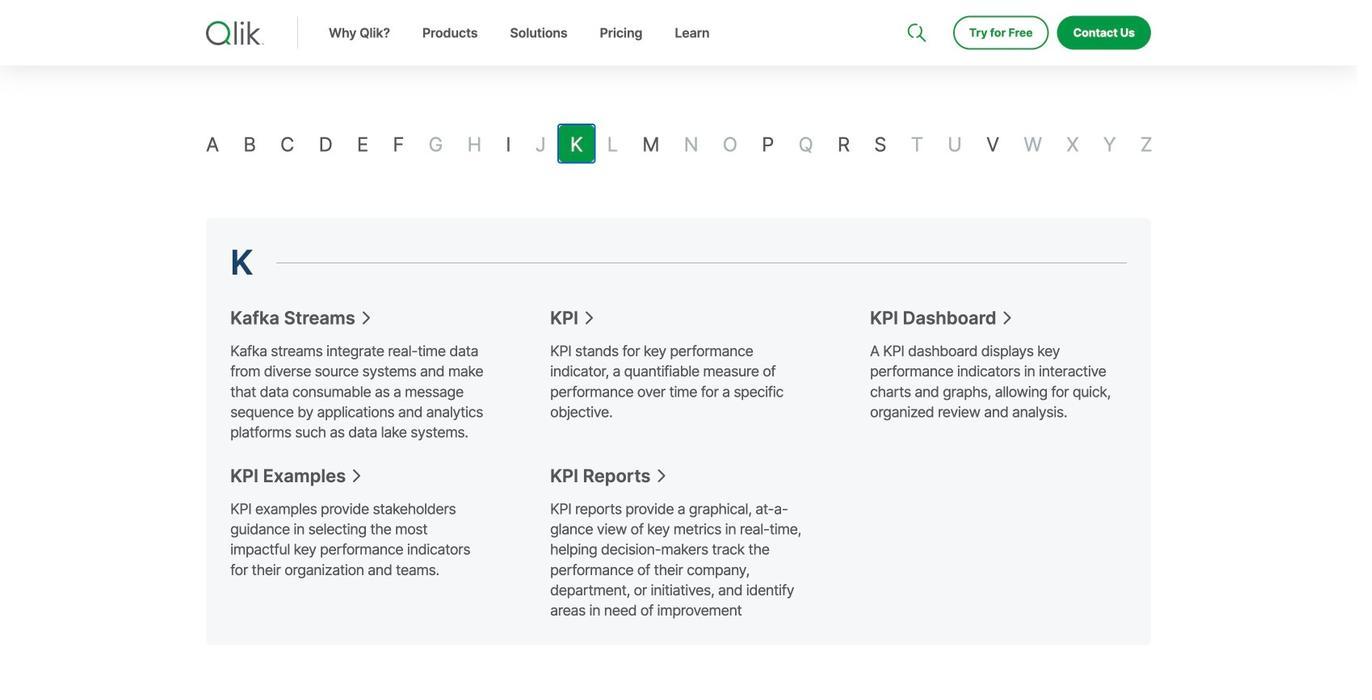 Task type: describe. For each thing, give the bounding box(es) containing it.
login image
[[1100, 0, 1112, 13]]

qlik image
[[206, 21, 264, 45]]



Task type: vqa. For each thing, say whether or not it's contained in the screenshot.
chain inside the The role of the retail store is changing. While still the primary sales channel, stores are transforming into customer engagement centers and critical supply chain hubs. As retail becomes faster and more connected, Qlik puts powerful, easy-to-understand data analytics into the hands of store employees so they can make smarter, on-the-go decisions right at the shelf, with the customer, or in the back office.
no



Task type: locate. For each thing, give the bounding box(es) containing it.
support image
[[909, 0, 922, 13]]



